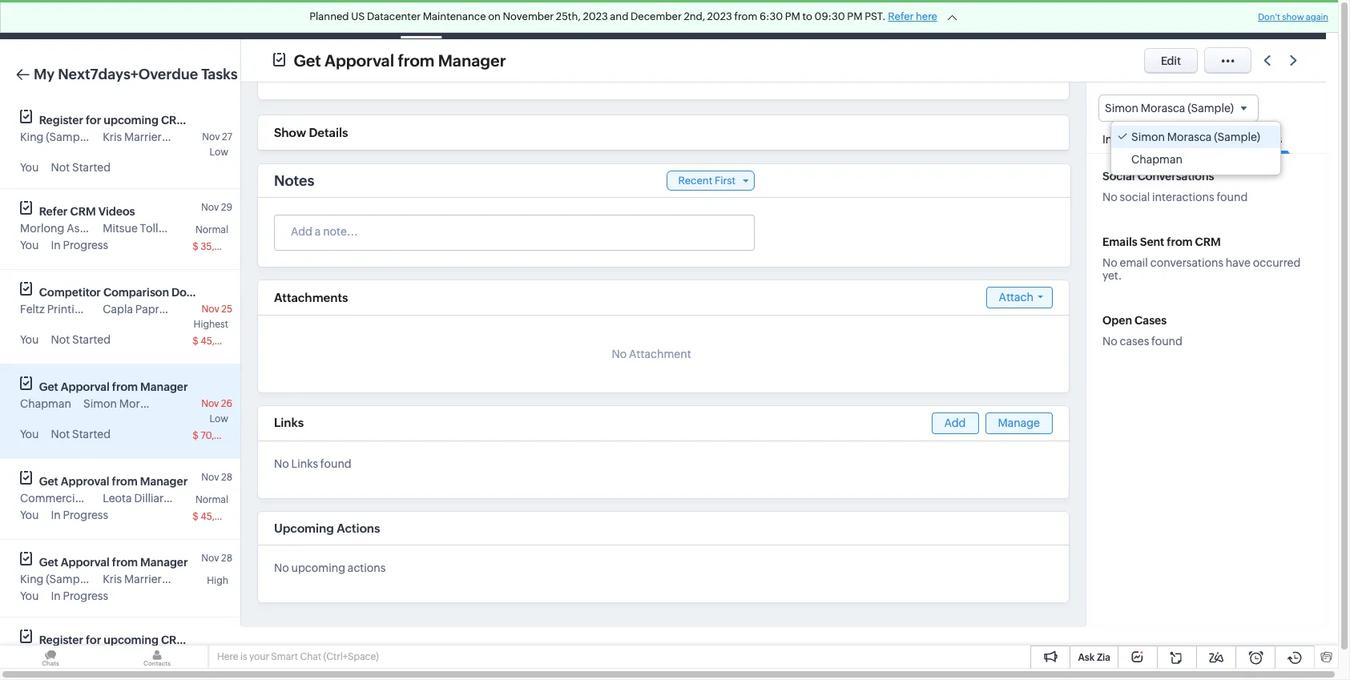 Task type: locate. For each thing, give the bounding box(es) containing it.
edit
[[1161, 54, 1182, 67]]

0 vertical spatial marrier
[[124, 131, 162, 143]]

0 vertical spatial register
[[39, 114, 83, 127]]

add link
[[932, 413, 979, 434]]

low for kris marrier (sample)
[[210, 147, 228, 158]]

1 you from the top
[[20, 161, 39, 174]]

2 28 from the top
[[221, 553, 232, 564]]

not started up approval
[[51, 428, 111, 441]]

1 $ 45,000.00 from the top
[[193, 336, 250, 347]]

1 register from the top
[[39, 114, 83, 127]]

michael ruta (sample) normal
[[20, 651, 228, 678]]

apporval
[[325, 51, 394, 69], [61, 381, 110, 394], [61, 556, 110, 569]]

1 vertical spatial register
[[39, 634, 83, 647]]

webinars up 27
[[189, 114, 240, 127]]

2 vertical spatial in progress
[[51, 590, 108, 603]]

not started down feltz printing service
[[51, 333, 111, 346]]

0 horizontal spatial get apporval from manager
[[39, 556, 188, 569]]

0 vertical spatial progress
[[63, 239, 108, 252]]

signals element
[[1133, 0, 1163, 39]]

1 horizontal spatial tasks
[[407, 13, 436, 26]]

open
[[1103, 314, 1133, 327]]

1 vertical spatial simon morasca (sample)
[[1132, 131, 1261, 144]]

28 down the 70,000.00
[[221, 472, 232, 483]]

3 progress from the top
[[63, 590, 108, 603]]

from down capla on the left of the page
[[112, 381, 138, 394]]

$
[[193, 241, 199, 253], [193, 336, 199, 347], [193, 430, 199, 442], [193, 511, 199, 523]]

not up approval
[[51, 428, 70, 441]]

no down social
[[1103, 191, 1118, 204]]

conversations down "simon morasca (sample)" field
[[1208, 133, 1283, 146]]

nov left 30
[[200, 652, 218, 663]]

6 you from the top
[[20, 590, 39, 603]]

1 vertical spatial progress
[[63, 509, 108, 522]]

service
[[90, 303, 129, 316]]

register down my at the top left
[[39, 114, 83, 127]]

low
[[210, 147, 228, 158], [210, 414, 228, 425]]

king down my at the top left
[[20, 131, 44, 143]]

0 vertical spatial king
[[20, 131, 44, 143]]

1 vertical spatial kris
[[103, 573, 122, 586]]

3 $ from the top
[[193, 430, 199, 442]]

for up ruta
[[86, 634, 101, 647]]

1 horizontal spatial pm
[[848, 10, 863, 22]]

25th,
[[556, 10, 581, 22]]

for down next7days+overdue
[[86, 114, 101, 127]]

2 vertical spatial started
[[72, 428, 111, 441]]

2 vertical spatial morasca
[[119, 398, 164, 410]]

1 vertical spatial marrier
[[124, 573, 162, 586]]

ruta
[[63, 651, 87, 664]]

2nd,
[[684, 10, 705, 22]]

your
[[249, 652, 269, 663]]

3 not from the top
[[51, 428, 70, 441]]

1 started from the top
[[72, 161, 111, 174]]

pm
[[785, 10, 801, 22], [848, 10, 863, 22]]

from up conversations
[[1167, 236, 1193, 249]]

2 kris from the top
[[103, 573, 122, 586]]

3 in progress from the top
[[51, 590, 108, 603]]

1 nov 28 from the top
[[201, 472, 232, 483]]

manager inside get apporval from manager nov 26
[[140, 381, 188, 394]]

get apporval from manager down "datacenter"
[[294, 51, 506, 69]]

crm for register for upcoming crm webinars nov 30
[[161, 634, 187, 647]]

0 vertical spatial kris
[[103, 131, 122, 143]]

2 vertical spatial not
[[51, 428, 70, 441]]

0 vertical spatial tasks
[[407, 13, 436, 26]]

2 vertical spatial apporval
[[61, 556, 110, 569]]

1 vertical spatial 45,000.00
[[201, 511, 250, 523]]

register up ruta
[[39, 634, 83, 647]]

2 not started from the top
[[51, 333, 111, 346]]

for
[[86, 114, 101, 127], [86, 634, 101, 647]]

found right "interactions"
[[1217, 191, 1248, 204]]

for inside the register for upcoming crm webinars nov 30
[[86, 634, 101, 647]]

king (sample) up chats image
[[20, 573, 92, 586]]

competitor
[[39, 286, 101, 299]]

get apporval from manager down leota
[[39, 556, 188, 569]]

king up michael
[[20, 573, 44, 586]]

create menu image
[[1061, 0, 1100, 39]]

marrier down my next7days+overdue tasks
[[124, 131, 162, 143]]

1 28 from the top
[[221, 472, 232, 483]]

in down morlong
[[51, 239, 61, 252]]

normal up $ 35,000.00
[[196, 224, 228, 236]]

kris
[[103, 131, 122, 143], [103, 573, 122, 586]]

apporval down press
[[61, 556, 110, 569]]

signals image
[[1142, 13, 1154, 26]]

nov left 27
[[202, 131, 220, 143]]

2 for from the top
[[86, 634, 101, 647]]

commercial
[[20, 492, 84, 505]]

you down commercial
[[20, 509, 39, 522]]

1 in progress from the top
[[51, 239, 108, 252]]

0 vertical spatial morasca
[[1141, 102, 1186, 115]]

2 marrier from the top
[[124, 573, 162, 586]]

Simon Morasca (Sample) field
[[1099, 95, 1259, 122]]

2 vertical spatial in
[[51, 590, 61, 603]]

1 normal from the top
[[196, 224, 228, 236]]

get up commercial
[[39, 475, 58, 488]]

0 vertical spatial get apporval from manager
[[294, 51, 506, 69]]

don't show again link
[[1259, 12, 1329, 22]]

in progress up ruta
[[51, 590, 108, 603]]

started up approval
[[72, 428, 111, 441]]

tree
[[1112, 122, 1281, 175]]

found
[[1217, 191, 1248, 204], [1152, 335, 1183, 348], [321, 458, 352, 471]]

emails
[[1103, 236, 1138, 249]]

attach link
[[986, 287, 1053, 309]]

1 $ from the top
[[193, 241, 199, 253]]

1 kris marrier (sample) from the top
[[103, 131, 210, 143]]

0 horizontal spatial 2023
[[583, 10, 608, 22]]

king (sample) for in
[[20, 573, 92, 586]]

1 vertical spatial low
[[210, 414, 228, 425]]

$ 45,000.00 down leota dilliard (sample)
[[193, 511, 250, 523]]

1 vertical spatial nov 28
[[201, 553, 232, 564]]

0 horizontal spatial pm
[[785, 10, 801, 22]]

previous record image
[[1264, 55, 1271, 66]]

1 vertical spatial started
[[72, 333, 111, 346]]

register inside register for upcoming crm webinars nov 27
[[39, 114, 83, 127]]

started for printing
[[72, 333, 111, 346]]

$ left the 70,000.00
[[193, 430, 199, 442]]

1 horizontal spatial found
[[1152, 335, 1183, 348]]

not up refer crm videos
[[51, 161, 70, 174]]

crm up michael ruta (sample) normal
[[161, 634, 187, 647]]

2 started from the top
[[72, 333, 111, 346]]

2 in progress from the top
[[51, 509, 108, 522]]

3 in from the top
[[51, 590, 61, 603]]

register for register for upcoming crm webinars nov 27
[[39, 114, 83, 127]]

1 for from the top
[[86, 114, 101, 127]]

0 vertical spatial kris marrier (sample)
[[103, 131, 210, 143]]

you
[[20, 161, 39, 174], [20, 239, 39, 252], [20, 333, 39, 346], [20, 428, 39, 441], [20, 509, 39, 522], [20, 590, 39, 603]]

2 vertical spatial progress
[[63, 590, 108, 603]]

simon morasca (sample) up "timeline" link
[[1105, 102, 1234, 115]]

2023 left the and
[[583, 10, 608, 22]]

simon
[[1105, 102, 1139, 115], [1132, 131, 1166, 144], [83, 398, 117, 410]]

links
[[274, 416, 304, 430], [291, 458, 318, 471]]

$ left 35,000.00
[[193, 241, 199, 253]]

2 $ from the top
[[193, 336, 199, 347]]

normal right dilliard
[[196, 495, 228, 506]]

for inside register for upcoming crm webinars nov 27
[[86, 114, 101, 127]]

1 vertical spatial in progress
[[51, 509, 108, 522]]

1 kris from the top
[[103, 131, 122, 143]]

tasks up 27
[[201, 66, 238, 83]]

show details link
[[274, 126, 348, 139]]

conversations link
[[1200, 122, 1291, 154]]

nov 28 down $ 70,000.00
[[201, 472, 232, 483]]

michael
[[20, 651, 61, 664]]

started down feltz printing service
[[72, 333, 111, 346]]

28 up high in the bottom left of the page
[[221, 553, 232, 564]]

crm inside emails sent from crm no email conversations have occurred yet.
[[1196, 236, 1221, 249]]

notes
[[274, 172, 315, 189]]

0 vertical spatial chapman
[[1132, 153, 1183, 166]]

king
[[20, 131, 44, 143], [20, 573, 44, 586]]

planned
[[310, 10, 349, 22]]

no down open
[[1103, 335, 1118, 348]]

maintenance
[[423, 10, 486, 22]]

2 45,000.00 from the top
[[201, 511, 250, 523]]

not for (sample)
[[51, 161, 70, 174]]

normal for mitsue tollner (sample)
[[196, 224, 228, 236]]

upcoming inside the register for upcoming crm webinars nov 30
[[104, 634, 159, 647]]

2 vertical spatial upcoming
[[104, 634, 159, 647]]

register inside the register for upcoming crm webinars nov 30
[[39, 634, 83, 647]]

nov up high in the bottom left of the page
[[201, 553, 219, 564]]

kris down next7days+overdue
[[103, 131, 122, 143]]

normal for leota dilliard (sample)
[[196, 495, 228, 506]]

crm up conversations
[[1196, 236, 1221, 249]]

1 king from the top
[[20, 131, 44, 143]]

not down printing
[[51, 333, 70, 346]]

not started up refer crm videos
[[51, 161, 111, 174]]

simon morasca (sample) for tree containing simon morasca (sample)
[[1132, 131, 1261, 144]]

0 vertical spatial 45,000.00
[[201, 336, 250, 347]]

in progress down the morlong associates
[[51, 239, 108, 252]]

1 progress from the top
[[63, 239, 108, 252]]

0 vertical spatial for
[[86, 114, 101, 127]]

1 low from the top
[[210, 147, 228, 158]]

3 not started from the top
[[51, 428, 111, 441]]

printing
[[47, 303, 88, 316]]

services
[[799, 13, 843, 26]]

2 vertical spatial simon
[[83, 398, 117, 410]]

low down 27
[[210, 147, 228, 158]]

28 for leota dilliard (sample)
[[221, 472, 232, 483]]

normal down 30
[[196, 667, 228, 678]]

nov inside register for upcoming crm webinars nov 27
[[202, 131, 220, 143]]

1 vertical spatial tasks
[[201, 66, 238, 83]]

(sample) inside tree
[[1215, 131, 1261, 144]]

kris marrier (sample)
[[103, 131, 210, 143], [103, 573, 210, 586]]

crm for emails sent from crm no email conversations have occurred yet.
[[1196, 236, 1221, 249]]

kris up the register for upcoming crm webinars nov 30
[[103, 573, 122, 586]]

paprocki
[[135, 303, 181, 316]]

reports
[[586, 13, 627, 26]]

Add a note... field
[[275, 224, 754, 240]]

simon morasca (sample) inside tree
[[1132, 131, 1261, 144]]

2 register from the top
[[39, 634, 83, 647]]

yet.
[[1103, 269, 1123, 282]]

1 horizontal spatial 2023
[[708, 10, 733, 22]]

1 2023 from the left
[[583, 10, 608, 22]]

1 horizontal spatial chapman
[[1132, 153, 1183, 166]]

1 vertical spatial conversations
[[1138, 170, 1215, 183]]

45,000.00 up high in the bottom left of the page
[[201, 511, 250, 523]]

3 normal from the top
[[196, 667, 228, 678]]

tree containing simon morasca (sample)
[[1112, 122, 1281, 175]]

1 horizontal spatial get apporval from manager
[[294, 51, 506, 69]]

2 low from the top
[[210, 414, 228, 425]]

2 normal from the top
[[196, 495, 228, 506]]

found up upcoming actions
[[321, 458, 352, 471]]

webinars up 30
[[189, 634, 240, 647]]

2 king from the top
[[20, 573, 44, 586]]

1 marrier from the top
[[124, 131, 162, 143]]

$ down leota dilliard (sample)
[[193, 511, 199, 523]]

no down emails
[[1103, 257, 1118, 269]]

in up chats image
[[51, 590, 61, 603]]

0 vertical spatial nov 28
[[201, 472, 232, 483]]

progress down press
[[63, 509, 108, 522]]

pm left pst.
[[848, 10, 863, 22]]

crm inside the register for upcoming crm webinars nov 30
[[161, 634, 187, 647]]

feltz
[[20, 303, 45, 316]]

0 vertical spatial king (sample)
[[20, 131, 92, 143]]

0 vertical spatial in progress
[[51, 239, 108, 252]]

1 45,000.00 from the top
[[201, 336, 250, 347]]

1 vertical spatial apporval
[[61, 381, 110, 394]]

register
[[39, 114, 83, 127], [39, 634, 83, 647]]

2 webinars from the top
[[189, 634, 240, 647]]

accounts link
[[264, 0, 340, 39]]

1 vertical spatial king (sample)
[[20, 573, 92, 586]]

capla paprocki (sample)
[[103, 303, 229, 316]]

refer up morlong
[[39, 205, 68, 218]]

low up $ 70,000.00
[[210, 414, 228, 425]]

2 $ 45,000.00 from the top
[[193, 511, 250, 523]]

refer right pst.
[[888, 10, 914, 22]]

2 nov 28 from the top
[[201, 553, 232, 564]]

found down cases
[[1152, 335, 1183, 348]]

not started
[[51, 161, 111, 174], [51, 333, 111, 346], [51, 428, 111, 441]]

0 vertical spatial upcoming
[[104, 114, 159, 127]]

kris marrier (sample) up the register for upcoming crm webinars nov 30
[[103, 573, 210, 586]]

progress up ruta
[[63, 590, 108, 603]]

nov 28 for kris marrier (sample)
[[201, 553, 232, 564]]

tasks right deals link
[[407, 13, 436, 26]]

you down the feltz
[[20, 333, 39, 346]]

2 you from the top
[[20, 239, 39, 252]]

nov inside competitor comparison document nov 25
[[202, 304, 219, 315]]

upcoming down upcoming actions
[[291, 562, 346, 575]]

manager up leota dilliard (sample)
[[140, 475, 188, 488]]

1 vertical spatial chapman
[[20, 398, 71, 410]]

0 vertical spatial conversations
[[1208, 133, 1283, 146]]

2 kris marrier (sample) from the top
[[103, 573, 210, 586]]

in progress down commercial press
[[51, 509, 108, 522]]

0 vertical spatial $ 45,000.00
[[193, 336, 250, 347]]

in for morlong
[[51, 239, 61, 252]]

leota dilliard (sample)
[[103, 492, 219, 505]]

normal inside michael ruta (sample) normal
[[196, 667, 228, 678]]

1 vertical spatial $ 45,000.00
[[193, 511, 250, 523]]

1 vertical spatial kris marrier (sample)
[[103, 573, 210, 586]]

1 vertical spatial 28
[[221, 553, 232, 564]]

0 vertical spatial not started
[[51, 161, 111, 174]]

0 horizontal spatial refer
[[39, 205, 68, 218]]

nov left "26"
[[201, 398, 219, 410]]

attachments
[[274, 291, 348, 305]]

2 horizontal spatial found
[[1217, 191, 1248, 204]]

1 vertical spatial in
[[51, 509, 61, 522]]

1 king (sample) from the top
[[20, 131, 92, 143]]

in down commercial
[[51, 509, 61, 522]]

1 vertical spatial simon
[[1132, 131, 1166, 144]]

crm down my next7days+overdue tasks
[[161, 114, 187, 127]]

simon up get approval from manager
[[83, 398, 117, 410]]

ask
[[1079, 653, 1095, 664]]

get down accounts
[[294, 51, 321, 69]]

contacts image
[[107, 646, 208, 669]]

calls link
[[522, 0, 573, 39]]

1 vertical spatial for
[[86, 634, 101, 647]]

links up no links found
[[274, 416, 304, 430]]

deals
[[353, 13, 382, 26]]

get approval from manager
[[39, 475, 188, 488]]

progress
[[63, 239, 108, 252], [63, 509, 108, 522], [63, 590, 108, 603]]

first
[[715, 175, 736, 187]]

started up refer crm videos
[[72, 161, 111, 174]]

tasks
[[407, 13, 436, 26], [201, 66, 238, 83]]

1 in from the top
[[51, 239, 61, 252]]

you down morlong
[[20, 239, 39, 252]]

upcoming
[[104, 114, 159, 127], [291, 562, 346, 575], [104, 634, 159, 647]]

2 vertical spatial normal
[[196, 667, 228, 678]]

and
[[610, 10, 629, 22]]

0 vertical spatial simon
[[1105, 102, 1139, 115]]

get
[[294, 51, 321, 69], [39, 381, 58, 394], [39, 475, 58, 488], [39, 556, 58, 569]]

marrier up the register for upcoming crm webinars nov 30
[[124, 573, 162, 586]]

0 vertical spatial refer
[[888, 10, 914, 22]]

1 vertical spatial king
[[20, 573, 44, 586]]

2 vertical spatial found
[[321, 458, 352, 471]]

attachment
[[629, 348, 691, 361]]

low for simon morasca (sample)
[[210, 414, 228, 425]]

in progress
[[51, 239, 108, 252], [51, 509, 108, 522], [51, 590, 108, 603]]

crm up my at the top left
[[38, 11, 71, 28]]

1 vertical spatial links
[[291, 458, 318, 471]]

upcoming inside register for upcoming crm webinars nov 27
[[104, 114, 159, 127]]

(ctrl+space)
[[323, 652, 379, 663]]

0 vertical spatial low
[[210, 147, 228, 158]]

0 vertical spatial webinars
[[189, 114, 240, 127]]

1 not from the top
[[51, 161, 70, 174]]

marrier
[[124, 131, 162, 143], [124, 573, 162, 586]]

0 vertical spatial not
[[51, 161, 70, 174]]

0 vertical spatial normal
[[196, 224, 228, 236]]

you up commercial
[[20, 428, 39, 441]]

0 horizontal spatial tasks
[[201, 66, 238, 83]]

don't
[[1259, 12, 1281, 22]]

(sample) inside michael ruta (sample) normal
[[90, 651, 136, 664]]

crm inside register for upcoming crm webinars nov 27
[[161, 114, 187, 127]]

0 vertical spatial in
[[51, 239, 61, 252]]

0 vertical spatial found
[[1217, 191, 1248, 204]]

2 in from the top
[[51, 509, 61, 522]]

simon morasca (sample) inside field
[[1105, 102, 1234, 115]]

simon up info link
[[1105, 102, 1139, 115]]

here
[[217, 652, 238, 663]]

webinars inside register for upcoming crm webinars nov 27
[[189, 114, 240, 127]]

progress for (sample)
[[63, 590, 108, 603]]

get inside get apporval from manager nov 26
[[39, 381, 58, 394]]

from inside emails sent from crm no email conversations have occurred yet.
[[1167, 236, 1193, 249]]

1 not started from the top
[[51, 161, 111, 174]]

conversations
[[1151, 257, 1224, 269]]

0 vertical spatial 28
[[221, 472, 232, 483]]

kris for in progress
[[103, 573, 122, 586]]

no up upcoming
[[274, 458, 289, 471]]

2 vertical spatial not started
[[51, 428, 111, 441]]

manager
[[438, 51, 506, 69], [140, 381, 188, 394], [140, 475, 188, 488], [140, 556, 188, 569]]

1 vertical spatial not
[[51, 333, 70, 346]]

4 $ from the top
[[193, 511, 199, 523]]

in progress for press
[[51, 509, 108, 522]]

get apporval from manager nov 26
[[39, 381, 232, 410]]

simon right info link
[[1132, 131, 1166, 144]]

king (sample) down my at the top left
[[20, 131, 92, 143]]

1 vertical spatial found
[[1152, 335, 1183, 348]]

marrier for in progress
[[124, 573, 162, 586]]

1 vertical spatial normal
[[196, 495, 228, 506]]

in for commercial
[[51, 509, 61, 522]]

trial
[[1017, 7, 1037, 19]]

king for register for upcoming crm webinars
[[20, 131, 44, 143]]

recent first
[[679, 175, 736, 187]]

0 vertical spatial simon morasca (sample)
[[1105, 102, 1234, 115]]

webinars inside the register for upcoming crm webinars nov 30
[[189, 634, 240, 647]]

1 vertical spatial webinars
[[189, 634, 240, 647]]

webinars for register for upcoming crm webinars nov 27
[[189, 114, 240, 127]]

2 king (sample) from the top
[[20, 573, 92, 586]]

2023 right 2nd,
[[708, 10, 733, 22]]

timeline link
[[1135, 122, 1196, 153]]

nov inside get apporval from manager nov 26
[[201, 398, 219, 410]]

refer
[[888, 10, 914, 22], [39, 205, 68, 218]]

profile image
[[1261, 0, 1306, 39]]

0 vertical spatial started
[[72, 161, 111, 174]]

edit button
[[1145, 48, 1198, 73]]

2 not from the top
[[51, 333, 70, 346]]

nov
[[202, 131, 220, 143], [201, 202, 219, 213], [202, 304, 219, 315], [201, 398, 219, 410], [201, 472, 219, 483], [201, 553, 219, 564], [200, 652, 218, 663]]

links up upcoming
[[291, 458, 318, 471]]

planned us datacenter maintenance on november 25th, 2023 and december 2nd, 2023 from 6:30 pm to 09:30 pm pst. refer here
[[310, 10, 938, 22]]

$ 45,000.00
[[193, 336, 250, 347], [193, 511, 250, 523]]

kris marrier (sample) down my next7days+overdue tasks
[[103, 131, 210, 143]]

1 vertical spatial not started
[[51, 333, 111, 346]]

crm
[[38, 11, 71, 28], [161, 114, 187, 127], [70, 205, 96, 218], [1196, 236, 1221, 249], [161, 634, 187, 647]]

manager down capla paprocki (sample)
[[140, 381, 188, 394]]

you up michael
[[20, 590, 39, 603]]

no
[[1103, 191, 1118, 204], [1103, 257, 1118, 269], [1103, 335, 1118, 348], [612, 348, 627, 361], [274, 458, 289, 471], [274, 562, 289, 575]]

2 progress from the top
[[63, 509, 108, 522]]

no inside open cases no cases found
[[1103, 335, 1118, 348]]

meetings link
[[448, 0, 522, 39]]

1 webinars from the top
[[189, 114, 240, 127]]



Task type: describe. For each thing, give the bounding box(es) containing it.
progress for associates
[[63, 239, 108, 252]]

in progress for associates
[[51, 239, 108, 252]]

tollner
[[140, 222, 176, 235]]

chapman inside tree
[[1132, 153, 1183, 166]]

recent
[[679, 175, 713, 187]]

no down upcoming
[[274, 562, 289, 575]]

chats image
[[0, 646, 101, 669]]

kris marrier (sample) for not started
[[103, 131, 210, 143]]

my next7days+overdue tasks
[[34, 66, 238, 83]]

search image
[[1110, 13, 1123, 26]]

don't show again
[[1259, 12, 1329, 22]]

interactions
[[1153, 191, 1215, 204]]

$ 70,000.00
[[193, 430, 249, 442]]

found inside social conversations no social interactions found
[[1217, 191, 1248, 204]]

enterprise-trial upgrade
[[964, 7, 1037, 31]]

found inside open cases no cases found
[[1152, 335, 1183, 348]]

2 2023 from the left
[[708, 10, 733, 22]]

timeline
[[1143, 133, 1188, 146]]

28 for kris marrier (sample)
[[221, 553, 232, 564]]

no left attachment
[[612, 348, 627, 361]]

services link
[[786, 0, 856, 39]]

search element
[[1100, 0, 1133, 39]]

social
[[1120, 191, 1151, 204]]

started for (sample)
[[72, 161, 111, 174]]

apporval inside get apporval from manager nov 26
[[61, 381, 110, 394]]

king (sample) for not
[[20, 131, 92, 143]]

in for king
[[51, 590, 61, 603]]

0 vertical spatial links
[[274, 416, 304, 430]]

30
[[220, 652, 232, 663]]

accounts
[[277, 13, 327, 26]]

is
[[240, 652, 247, 663]]

commercial press
[[20, 492, 114, 505]]

nov inside the register for upcoming crm webinars nov 30
[[200, 652, 218, 663]]

from left 6:30 on the top of page
[[735, 10, 758, 22]]

social
[[1103, 170, 1136, 183]]

projects link
[[856, 0, 924, 39]]

next record image
[[1291, 55, 1301, 66]]

no links found
[[274, 458, 352, 471]]

simon morasca (sample) for "simon morasca (sample)" field
[[1105, 102, 1234, 115]]

4 you from the top
[[20, 428, 39, 441]]

leota
[[103, 492, 132, 505]]

chat
[[300, 652, 322, 663]]

$ for dilliard
[[193, 511, 199, 523]]

crm up 'associates'
[[70, 205, 96, 218]]

(sample) inside "simon morasca (sample)" field
[[1188, 102, 1234, 115]]

crm for register for upcoming crm webinars nov 27
[[161, 114, 187, 127]]

in progress for (sample)
[[51, 590, 108, 603]]

6:30
[[760, 10, 783, 22]]

high
[[207, 576, 228, 587]]

1 vertical spatial morasca
[[1168, 131, 1212, 144]]

zia
[[1097, 653, 1111, 664]]

on
[[488, 10, 501, 22]]

no inside emails sent from crm no email conversations have occurred yet.
[[1103, 257, 1118, 269]]

products link
[[713, 0, 786, 39]]

morlong associates
[[20, 222, 123, 235]]

1 pm from the left
[[785, 10, 801, 22]]

09:30
[[815, 10, 845, 22]]

ask zia
[[1079, 653, 1111, 664]]

2 pm from the left
[[848, 10, 863, 22]]

3 you from the top
[[20, 333, 39, 346]]

5 you from the top
[[20, 509, 39, 522]]

$ for tollner
[[193, 241, 199, 253]]

refer here link
[[888, 10, 938, 22]]

sent
[[1140, 236, 1165, 249]]

register for register for upcoming crm webinars nov 30
[[39, 634, 83, 647]]

document
[[172, 286, 228, 299]]

mitsue tollner (sample)
[[103, 222, 224, 235]]

not for printing
[[51, 333, 70, 346]]

upcoming for register for upcoming crm webinars nov 30
[[104, 634, 159, 647]]

deals link
[[340, 0, 394, 39]]

webinars for register for upcoming crm webinars nov 30
[[189, 634, 240, 647]]

0 horizontal spatial chapman
[[20, 398, 71, 410]]

analytics link
[[640, 0, 713, 39]]

occurred
[[1253, 257, 1301, 269]]

associates
[[67, 222, 123, 235]]

manager down meetings link
[[438, 51, 506, 69]]

reports link
[[573, 0, 640, 39]]

register for upcoming crm webinars nov 27
[[39, 114, 240, 143]]

not started for (sample)
[[51, 161, 111, 174]]

dilliard
[[134, 492, 170, 505]]

feltz printing service
[[20, 303, 129, 316]]

0 vertical spatial apporval
[[325, 51, 394, 69]]

refer crm videos
[[39, 205, 135, 218]]

us
[[351, 10, 365, 22]]

morlong
[[20, 222, 64, 235]]

show
[[274, 126, 306, 139]]

from down leota
[[112, 556, 138, 569]]

manager down leota dilliard (sample)
[[140, 556, 188, 569]]

marketplace element
[[1196, 0, 1229, 39]]

get down commercial
[[39, 556, 58, 569]]

kris marrier (sample) for in progress
[[103, 573, 210, 586]]

projects
[[869, 13, 911, 26]]

upgrade
[[978, 20, 1024, 31]]

45,000.00 for leota dilliard (sample)
[[201, 511, 250, 523]]

crm link
[[13, 11, 71, 28]]

products
[[726, 13, 773, 26]]

1 vertical spatial get apporval from manager
[[39, 556, 188, 569]]

show
[[1283, 12, 1305, 22]]

press
[[86, 492, 114, 505]]

70,000.00
[[201, 430, 249, 442]]

35,000.00
[[201, 241, 249, 253]]

no upcoming actions
[[274, 562, 386, 575]]

morasca inside field
[[1141, 102, 1186, 115]]

for for register for upcoming crm webinars nov 30
[[86, 634, 101, 647]]

register for upcoming crm webinars nov 30
[[39, 634, 240, 663]]

attach
[[999, 291, 1034, 304]]

nov 28 for leota dilliard (sample)
[[201, 472, 232, 483]]

45,000.00 for capla paprocki (sample)
[[201, 336, 250, 347]]

competitor comparison document nov 25
[[39, 286, 232, 315]]

nov down $ 70,000.00
[[201, 472, 219, 483]]

conversations inside social conversations no social interactions found
[[1138, 170, 1215, 183]]

actions
[[348, 562, 386, 575]]

again
[[1306, 12, 1329, 22]]

december
[[631, 10, 682, 22]]

simon inside "simon morasca (sample)" field
[[1105, 102, 1139, 115]]

2 vertical spatial simon morasca (sample)
[[83, 398, 212, 410]]

marrier for not started
[[124, 131, 162, 143]]

enterprise-
[[964, 7, 1017, 19]]

nov 29
[[201, 202, 232, 213]]

emails sent from crm no email conversations have occurred yet.
[[1103, 236, 1301, 282]]

from inside get apporval from manager nov 26
[[112, 381, 138, 394]]

here is your smart chat (ctrl+space)
[[217, 652, 379, 663]]

from up leota
[[112, 475, 138, 488]]

comparison
[[103, 286, 169, 299]]

upcoming for register for upcoming crm webinars nov 27
[[104, 114, 159, 127]]

open cases no cases found
[[1103, 314, 1183, 348]]

tasks link
[[394, 0, 448, 39]]

1 vertical spatial refer
[[39, 205, 68, 218]]

social conversations no social interactions found
[[1103, 170, 1248, 204]]

progress for press
[[63, 509, 108, 522]]

kris for not started
[[103, 131, 122, 143]]

$ 45,000.00 for capla paprocki (sample)
[[193, 336, 250, 347]]

no inside social conversations no social interactions found
[[1103, 191, 1118, 204]]

manage
[[998, 417, 1041, 430]]

from down tasks link
[[398, 51, 435, 69]]

cases
[[1135, 314, 1167, 327]]

upcoming actions
[[274, 522, 380, 535]]

for for register for upcoming crm webinars nov 27
[[86, 114, 101, 127]]

not started for printing
[[51, 333, 111, 346]]

$ for morasca
[[193, 430, 199, 442]]

$ 35,000.00
[[193, 241, 249, 253]]

king for get apporval from manager
[[20, 573, 44, 586]]

$ 45,000.00 for leota dilliard (sample)
[[193, 511, 250, 523]]

1 vertical spatial upcoming
[[291, 562, 346, 575]]

1 horizontal spatial refer
[[888, 10, 914, 22]]

setup element
[[1229, 0, 1261, 39]]

26
[[221, 398, 232, 410]]

3 started from the top
[[72, 428, 111, 441]]

0 horizontal spatial found
[[321, 458, 352, 471]]

nov left 29
[[201, 202, 219, 213]]

my
[[34, 66, 55, 83]]

$ for paprocki
[[193, 336, 199, 347]]

25
[[221, 304, 232, 315]]



Task type: vqa. For each thing, say whether or not it's contained in the screenshot.
bottom Progress
yes



